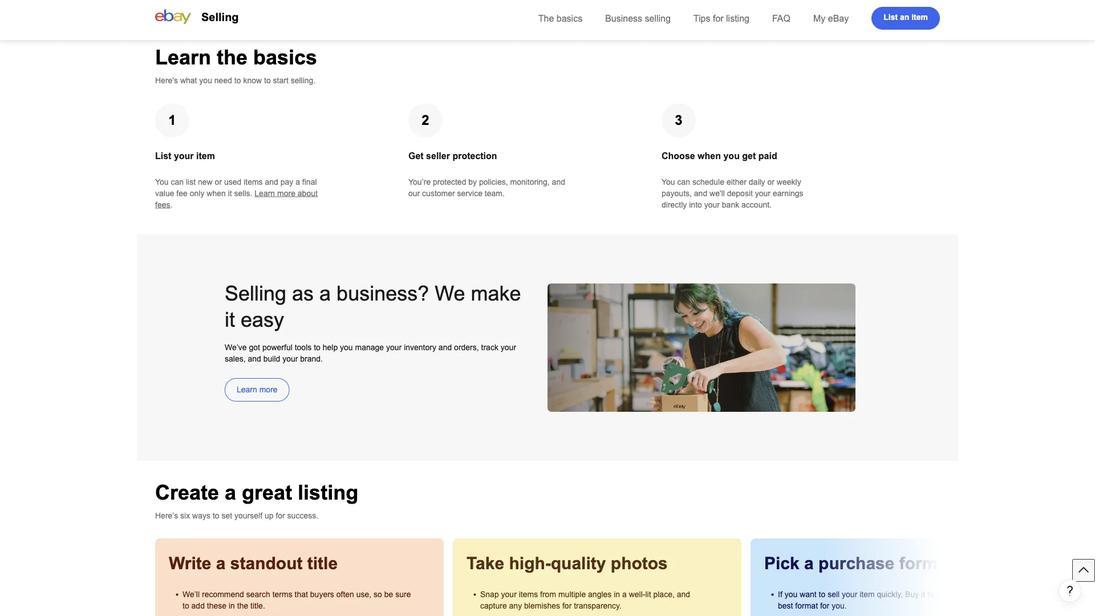Task type: vqa. For each thing, say whether or not it's contained in the screenshot.
RECOMMENDED within the So far they're fine. I tested them using the recommended "freezer test" and had no problems but, of course, until it gets colder I can't say if they perform as needed. They appear to be made of high-quality materials, and I plan to buy a couple more. I'll be able to give a more accurate review next spring. Verified purchase: Yes | Condition: New
no



Task type: describe. For each thing, give the bounding box(es) containing it.
is
[[946, 590, 952, 599]]

terms
[[273, 590, 292, 599]]

ways
[[192, 511, 210, 520]]

write
[[169, 554, 211, 573]]

service
[[457, 189, 483, 198]]

get
[[408, 151, 424, 161]]

list for list an item
[[884, 13, 898, 22]]

need
[[214, 76, 232, 85]]

earnings
[[773, 189, 804, 198]]

item inside if you want to sell your item quickly, buy it now is probably the best format for you.
[[860, 590, 875, 599]]

faq link
[[772, 13, 791, 23]]

your right manage
[[386, 343, 402, 352]]

high-
[[509, 554, 551, 573]]

and inside you can schedule either daily or weekly payouts, and we'll deposit your earnings directly into your bank account.
[[694, 189, 707, 198]]

sells.
[[234, 189, 252, 198]]

an
[[900, 13, 910, 22]]

weekly
[[777, 177, 801, 186]]

pick a purchase format
[[764, 554, 953, 573]]

list an item link
[[872, 7, 940, 30]]

capture
[[480, 601, 507, 610]]

choose when you get paid
[[662, 151, 777, 161]]

you left get
[[724, 151, 740, 161]]

learn for learn more
[[237, 385, 257, 394]]

for inside if you want to sell your item quickly, buy it now is probably the best format for you.
[[820, 601, 830, 610]]

up
[[265, 511, 274, 520]]

here's
[[155, 511, 178, 520]]

got
[[249, 343, 260, 352]]

you for 1
[[155, 177, 169, 186]]

learn for learn more about fees
[[255, 189, 275, 198]]

seller
[[426, 151, 450, 161]]

best
[[778, 601, 793, 610]]

to inside we've got powerful tools to help you manage your inventory and orders, track your sales, and build your brand.
[[314, 343, 321, 352]]

powerful
[[262, 343, 293, 352]]

a inside selling as a business? we make it easy
[[320, 282, 331, 305]]

3
[[675, 113, 683, 128]]

list for list your item
[[155, 151, 171, 161]]

orders,
[[454, 343, 479, 352]]

quickly,
[[877, 590, 903, 599]]

list an item
[[884, 13, 928, 22]]

paid
[[759, 151, 777, 161]]

daily
[[749, 177, 765, 186]]

1 vertical spatial listing
[[298, 481, 358, 504]]

either
[[727, 177, 747, 186]]

in inside snap your items from multiple angles in a well-lit place, and capture any blemishes for transparency.
[[614, 590, 620, 599]]

purchase
[[819, 554, 895, 573]]

here's what you need to know to start selling.
[[155, 76, 316, 85]]

get seller protection
[[408, 151, 497, 161]]

place,
[[653, 590, 675, 599]]

you right the what
[[199, 76, 212, 85]]

can for 1
[[171, 177, 184, 186]]

you inside we've got powerful tools to help you manage your inventory and orders, track your sales, and build your brand.
[[340, 343, 353, 352]]

items inside snap your items from multiple angles in a well-lit place, and capture any blemishes for transparency.
[[519, 590, 538, 599]]

great
[[242, 481, 292, 504]]

want
[[800, 590, 817, 599]]

help, opens dialogs image
[[1064, 585, 1076, 597]]

bank
[[722, 200, 739, 209]]

and inside snap your items from multiple angles in a well-lit place, and capture any blemishes for transparency.
[[677, 590, 690, 599]]

used
[[224, 177, 241, 186]]

our
[[408, 189, 420, 198]]

only
[[190, 189, 204, 198]]

learn more
[[237, 385, 278, 394]]

value
[[155, 189, 174, 198]]

a up set
[[225, 481, 236, 504]]

list your item
[[155, 151, 215, 161]]

sales,
[[225, 354, 246, 363]]

or inside you can list new or used items and pay a final value fee only when it sells.
[[215, 177, 222, 186]]

and inside you're protected by policies, monitoring, and our customer service team.
[[552, 177, 565, 186]]

selling for selling as a business? we make it easy
[[225, 282, 286, 305]]

search
[[246, 590, 270, 599]]

the inside 'we'll recommend search terms that buyers often use, so be sure to add these in the title.'
[[237, 601, 248, 610]]

it inside you can list new or used items and pay a final value fee only when it sells.
[[228, 189, 232, 198]]

it inside if you want to sell your item quickly, buy it now is probably the best format for you.
[[921, 590, 925, 599]]

if
[[778, 590, 783, 599]]

.
[[170, 200, 172, 209]]

your down we'll
[[704, 200, 720, 209]]

when inside you can list new or used items and pay a final value fee only when it sells.
[[207, 189, 226, 198]]

the
[[538, 13, 554, 23]]

1 vertical spatial basics
[[253, 46, 317, 68]]

you.
[[832, 601, 847, 610]]

tools
[[295, 343, 312, 352]]

here's
[[155, 76, 178, 85]]

yourself
[[234, 511, 262, 520]]

a right the pick
[[804, 554, 814, 573]]

customer
[[422, 189, 455, 198]]

be
[[384, 590, 393, 599]]

or inside you can schedule either daily or weekly payouts, and we'll deposit your earnings directly into your bank account.
[[768, 177, 775, 186]]

manage
[[355, 343, 384, 352]]

your inside if you want to sell your item quickly, buy it now is probably the best format for you.
[[842, 590, 858, 599]]

your inside snap your items from multiple angles in a well-lit place, and capture any blemishes for transparency.
[[501, 590, 517, 599]]

title
[[307, 554, 338, 573]]

inventory
[[404, 343, 436, 352]]

fees
[[155, 200, 170, 209]]

multiple
[[558, 590, 586, 599]]

learn more about fees link
[[155, 189, 318, 209]]

more for learn more
[[259, 385, 278, 394]]

from
[[540, 590, 556, 599]]

what
[[180, 76, 197, 85]]

we've
[[225, 343, 247, 352]]

new
[[198, 177, 213, 186]]

track
[[481, 343, 499, 352]]

by
[[469, 177, 477, 186]]

to inside if you want to sell your item quickly, buy it now is probably the best format for you.
[[819, 590, 826, 599]]

final
[[302, 177, 317, 186]]

often
[[336, 590, 354, 599]]

0 vertical spatial format
[[900, 554, 953, 573]]

if you want to sell your item quickly, buy it now is probably the best format for you.
[[778, 590, 998, 610]]

we'll recommend search terms that buyers often use, so be sure to add these in the title.
[[183, 590, 411, 610]]

make
[[471, 282, 521, 305]]



Task type: locate. For each thing, give the bounding box(es) containing it.
0 horizontal spatial item
[[196, 151, 215, 161]]

1 horizontal spatial you
[[662, 177, 675, 186]]

item left quickly, at the right
[[860, 590, 875, 599]]

when
[[698, 151, 721, 161], [207, 189, 226, 198]]

my
[[813, 13, 826, 23]]

monitoring,
[[510, 177, 550, 186]]

selling as a business? we make it easy
[[225, 282, 521, 331]]

2 or from the left
[[768, 177, 775, 186]]

choose
[[662, 151, 695, 161]]

success.
[[287, 511, 318, 520]]

know
[[243, 76, 262, 85]]

1 vertical spatial items
[[519, 590, 538, 599]]

1 horizontal spatial items
[[519, 590, 538, 599]]

you up payouts,
[[662, 177, 675, 186]]

you inside you can schedule either daily or weekly payouts, and we'll deposit your earnings directly into your bank account.
[[662, 177, 675, 186]]

brand.
[[300, 354, 323, 363]]

you
[[155, 177, 169, 186], [662, 177, 675, 186]]

use,
[[356, 590, 371, 599]]

tips
[[694, 13, 711, 23]]

a right as
[[320, 282, 331, 305]]

1 vertical spatial it
[[225, 308, 235, 331]]

a
[[296, 177, 300, 186], [320, 282, 331, 305], [225, 481, 236, 504], [216, 554, 226, 573], [804, 554, 814, 573], [622, 590, 627, 599]]

1 horizontal spatial or
[[768, 177, 775, 186]]

you can list new or used items and pay a final value fee only when it sells.
[[155, 177, 317, 198]]

0 vertical spatial learn
[[155, 46, 211, 68]]

you inside you can list new or used items and pay a final value fee only when it sells.
[[155, 177, 169, 186]]

can up payouts,
[[677, 177, 690, 186]]

list down 1
[[155, 151, 171, 161]]

learn up the what
[[155, 46, 211, 68]]

any
[[509, 601, 522, 610]]

your up list
[[174, 151, 194, 161]]

to inside 'we'll recommend search terms that buyers often use, so be sure to add these in the title.'
[[183, 601, 189, 610]]

write a standout title
[[169, 554, 338, 573]]

a right the write
[[216, 554, 226, 573]]

help
[[323, 343, 338, 352]]

1 horizontal spatial can
[[677, 177, 690, 186]]

1 horizontal spatial format
[[900, 554, 953, 573]]

faq
[[772, 13, 791, 23]]

list inside list an item 'link'
[[884, 13, 898, 22]]

in right angles
[[614, 590, 620, 599]]

the basics
[[538, 13, 583, 23]]

a right pay
[[296, 177, 300, 186]]

to right the need
[[234, 76, 241, 85]]

1
[[168, 113, 176, 128]]

and left pay
[[265, 177, 278, 186]]

format inside if you want to sell your item quickly, buy it now is probably the best format for you.
[[795, 601, 818, 610]]

1 vertical spatial in
[[229, 601, 235, 610]]

0 vertical spatial more
[[277, 189, 295, 198]]

create
[[155, 481, 219, 504]]

listing up success.
[[298, 481, 358, 504]]

we'll
[[710, 189, 725, 198]]

learn for learn the basics
[[155, 46, 211, 68]]

protection
[[453, 151, 497, 161]]

learn more link
[[225, 378, 290, 402]]

for down multiple
[[562, 601, 572, 610]]

or right daily
[[768, 177, 775, 186]]

1 horizontal spatial listing
[[726, 13, 750, 23]]

quality
[[551, 554, 606, 573]]

1 horizontal spatial when
[[698, 151, 721, 161]]

1 vertical spatial list
[[155, 151, 171, 161]]

0 vertical spatial list
[[884, 13, 898, 22]]

0 vertical spatial the
[[217, 46, 248, 68]]

1 vertical spatial item
[[196, 151, 215, 161]]

to left add
[[183, 601, 189, 610]]

0 vertical spatial in
[[614, 590, 620, 599]]

more inside learn more about fees
[[277, 189, 295, 198]]

0 vertical spatial basics
[[557, 13, 583, 23]]

a left "well-"
[[622, 590, 627, 599]]

learn more about fees
[[155, 189, 318, 209]]

so
[[374, 590, 382, 599]]

2 vertical spatial item
[[860, 590, 875, 599]]

payouts,
[[662, 189, 692, 198]]

item up new
[[196, 151, 215, 161]]

to up brand.
[[314, 343, 321, 352]]

2 you from the left
[[662, 177, 675, 186]]

item for list your item
[[196, 151, 215, 161]]

ebay
[[828, 13, 849, 23]]

standout
[[230, 554, 303, 573]]

the basics link
[[538, 13, 583, 23]]

and right monitoring,
[[552, 177, 565, 186]]

it right the buy
[[921, 590, 925, 599]]

my ebay link
[[813, 13, 849, 23]]

as
[[292, 282, 314, 305]]

list left an
[[884, 13, 898, 22]]

1 vertical spatial format
[[795, 601, 818, 610]]

when up schedule
[[698, 151, 721, 161]]

0 horizontal spatial can
[[171, 177, 184, 186]]

0 horizontal spatial or
[[215, 177, 222, 186]]

when down new
[[207, 189, 226, 198]]

0 horizontal spatial items
[[244, 177, 263, 186]]

the inside if you want to sell your item quickly, buy it now is probably the best format for you.
[[987, 590, 998, 599]]

0 vertical spatial selling
[[201, 11, 239, 23]]

selling
[[201, 11, 239, 23], [225, 282, 286, 305]]

1 you from the left
[[155, 177, 169, 186]]

1 can from the left
[[171, 177, 184, 186]]

your down daily
[[755, 189, 771, 198]]

you're protected by policies, monitoring, and our customer service team.
[[408, 177, 565, 198]]

it
[[228, 189, 232, 198], [225, 308, 235, 331], [921, 590, 925, 599]]

more for learn more about fees
[[277, 189, 295, 198]]

in inside 'we'll recommend search terms that buyers often use, so be sure to add these in the title.'
[[229, 601, 235, 610]]

format up now
[[900, 554, 953, 573]]

2 vertical spatial learn
[[237, 385, 257, 394]]

and down the got
[[248, 354, 261, 363]]

0 vertical spatial items
[[244, 177, 263, 186]]

can inside you can list new or used items and pay a final value fee only when it sells.
[[171, 177, 184, 186]]

0 horizontal spatial listing
[[298, 481, 358, 504]]

to left set
[[213, 511, 219, 520]]

learn the basics
[[155, 46, 317, 68]]

0 vertical spatial listing
[[726, 13, 750, 23]]

more down build
[[259, 385, 278, 394]]

format
[[900, 554, 953, 573], [795, 601, 818, 610]]

to left sell
[[819, 590, 826, 599]]

items inside you can list new or used items and pay a final value fee only when it sells.
[[244, 177, 263, 186]]

you up value
[[155, 177, 169, 186]]

0 horizontal spatial basics
[[253, 46, 317, 68]]

2 vertical spatial it
[[921, 590, 925, 599]]

add
[[191, 601, 205, 610]]

you right if at the bottom right
[[785, 590, 798, 599]]

well-
[[629, 590, 645, 599]]

1 vertical spatial when
[[207, 189, 226, 198]]

2
[[422, 113, 429, 128]]

can inside you can schedule either daily or weekly payouts, and we'll deposit your earnings directly into your bank account.
[[677, 177, 690, 186]]

format down want
[[795, 601, 818, 610]]

in down recommend
[[229, 601, 235, 610]]

you for 3
[[662, 177, 675, 186]]

items up any at the left bottom of page
[[519, 590, 538, 599]]

it inside selling as a business? we make it easy
[[225, 308, 235, 331]]

1 horizontal spatial in
[[614, 590, 620, 599]]

0 horizontal spatial you
[[155, 177, 169, 186]]

team.
[[485, 189, 505, 198]]

2 can from the left
[[677, 177, 690, 186]]

my ebay
[[813, 13, 849, 23]]

tips for listing link
[[694, 13, 750, 23]]

1 or from the left
[[215, 177, 222, 186]]

1 vertical spatial more
[[259, 385, 278, 394]]

and right place,
[[677, 590, 690, 599]]

here's six ways to set yourself up for success.
[[155, 511, 318, 520]]

selling up learn the basics
[[201, 11, 239, 23]]

the right probably
[[987, 590, 998, 599]]

transparency.
[[574, 601, 622, 610]]

can
[[171, 177, 184, 186], [677, 177, 690, 186]]

item inside 'link'
[[912, 13, 928, 22]]

your up any at the left bottom of page
[[501, 590, 517, 599]]

snap
[[480, 590, 499, 599]]

1 vertical spatial learn
[[255, 189, 275, 198]]

these
[[207, 601, 227, 610]]

the left title.
[[237, 601, 248, 610]]

create a great listing
[[155, 481, 358, 504]]

can for 3
[[677, 177, 690, 186]]

lit
[[645, 590, 651, 599]]

basics right 'the'
[[557, 13, 583, 23]]

angles
[[588, 590, 612, 599]]

1 horizontal spatial list
[[884, 13, 898, 22]]

list
[[186, 177, 196, 186]]

your up you.
[[842, 590, 858, 599]]

business selling link
[[605, 13, 671, 23]]

to left the start
[[264, 76, 271, 85]]

in
[[614, 590, 620, 599], [229, 601, 235, 610]]

learn down "sales," at the left of page
[[237, 385, 257, 394]]

the
[[217, 46, 248, 68], [987, 590, 998, 599], [237, 601, 248, 610]]

six
[[180, 511, 190, 520]]

a inside snap your items from multiple angles in a well-lit place, and capture any blemishes for transparency.
[[622, 590, 627, 599]]

or
[[215, 177, 222, 186], [768, 177, 775, 186]]

selling inside selling as a business? we make it easy
[[225, 282, 286, 305]]

0 horizontal spatial when
[[207, 189, 226, 198]]

1 horizontal spatial basics
[[557, 13, 583, 23]]

2 horizontal spatial item
[[912, 13, 928, 22]]

0 vertical spatial item
[[912, 13, 928, 22]]

into
[[689, 200, 702, 209]]

we
[[435, 282, 465, 305]]

it up we've
[[225, 308, 235, 331]]

selling for selling
[[201, 11, 239, 23]]

it down used
[[228, 189, 232, 198]]

your right track
[[501, 343, 516, 352]]

and inside you can list new or used items and pay a final value fee only when it sells.
[[265, 177, 278, 186]]

protected
[[433, 177, 466, 186]]

2 vertical spatial the
[[237, 601, 248, 610]]

1 vertical spatial the
[[987, 590, 998, 599]]

you right "help" at bottom left
[[340, 343, 353, 352]]

1 vertical spatial selling
[[225, 282, 286, 305]]

1 horizontal spatial item
[[860, 590, 875, 599]]

for right the tips
[[713, 13, 724, 23]]

can up fee
[[171, 177, 184, 186]]

basics up the start
[[253, 46, 317, 68]]

item for list an item
[[912, 13, 928, 22]]

for inside snap your items from multiple angles in a well-lit place, and capture any blemishes for transparency.
[[562, 601, 572, 610]]

0 horizontal spatial in
[[229, 601, 235, 610]]

more down pay
[[277, 189, 295, 198]]

0 horizontal spatial list
[[155, 151, 171, 161]]

get
[[742, 151, 756, 161]]

or right new
[[215, 177, 222, 186]]

recommend
[[202, 590, 244, 599]]

learn right sells. at the left of the page
[[255, 189, 275, 198]]

the up here's what you need to know to start selling. at the left top
[[217, 46, 248, 68]]

your down powerful
[[282, 354, 298, 363]]

and up into
[[694, 189, 707, 198]]

probably
[[954, 590, 984, 599]]

a inside you can list new or used items and pay a final value fee only when it sells.
[[296, 177, 300, 186]]

pay
[[281, 177, 293, 186]]

that
[[295, 590, 308, 599]]

0 vertical spatial it
[[228, 189, 232, 198]]

take high-quality photos
[[467, 554, 668, 573]]

selling up "easy"
[[225, 282, 286, 305]]

selling
[[645, 13, 671, 23]]

buyers
[[310, 590, 334, 599]]

set
[[222, 511, 232, 520]]

0 horizontal spatial format
[[795, 601, 818, 610]]

0 vertical spatial when
[[698, 151, 721, 161]]

and left orders,
[[439, 343, 452, 352]]

schedule
[[693, 177, 725, 186]]

items up sells. at the left of the page
[[244, 177, 263, 186]]

sell
[[828, 590, 840, 599]]

for right up
[[276, 511, 285, 520]]

item right an
[[912, 13, 928, 22]]

learn inside learn more about fees
[[255, 189, 275, 198]]

you inside if you want to sell your item quickly, buy it now is probably the best format for you.
[[785, 590, 798, 599]]

buy
[[905, 590, 919, 599]]

take
[[467, 554, 504, 573]]

listing right the tips
[[726, 13, 750, 23]]

photos
[[611, 554, 668, 573]]

for left you.
[[820, 601, 830, 610]]



